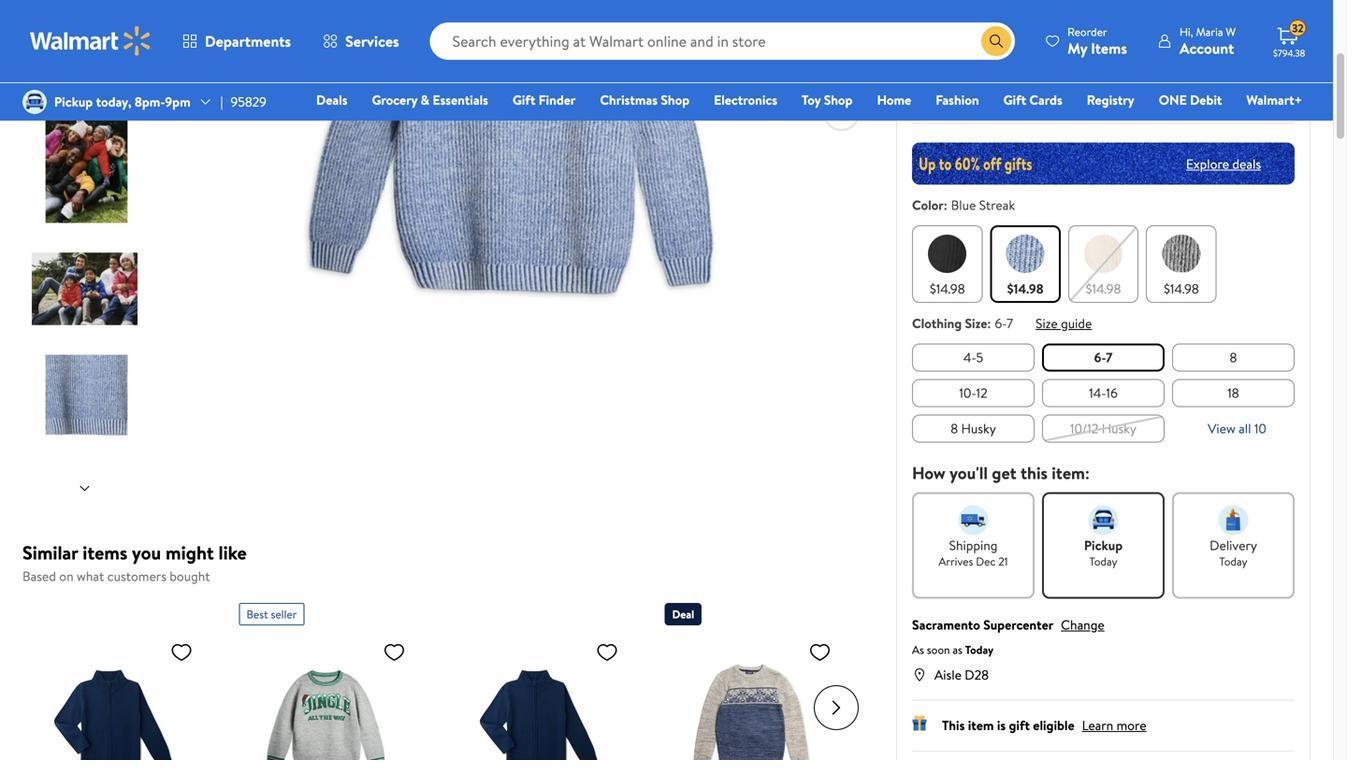 Task type: locate. For each thing, give the bounding box(es) containing it.
today for delivery
[[1220, 554, 1248, 570]]

shop right christmas
[[661, 91, 690, 109]]

husky inside 10/12 husky button
[[1102, 420, 1137, 438]]

aisle
[[935, 666, 962, 685]]

1 gift from the left
[[513, 91, 536, 109]]

8 inside button
[[1230, 349, 1238, 367]]

add to favorites list, wonder nation boys school uniform zip up sweater, sizes 4-18 image for 1st wonder nation boys school uniform zip up sweater, sizes 4-18 image from the left
[[170, 641, 193, 665]]

streak
[[980, 196, 1016, 214]]

learn
[[1083, 717, 1114, 735]]

$14.98 for first $14.98 button from the right
[[1164, 280, 1200, 298]]

$14.98 up guide
[[1086, 280, 1122, 298]]

today inside pickup today
[[1090, 554, 1118, 570]]

shipping
[[950, 537, 998, 555]]

hi, maria w account
[[1180, 24, 1236, 58]]

christmas shop
[[600, 91, 690, 109]]

2 gift from the left
[[1004, 91, 1027, 109]]

0 horizontal spatial gift
[[513, 91, 536, 109]]

size up 4-5
[[965, 314, 988, 333]]

customers
[[107, 568, 166, 586]]

reorder
[[1068, 24, 1108, 40]]

0 vertical spatial :
[[944, 196, 948, 214]]

Search search field
[[430, 22, 1016, 60]]

add to favorites list, wonder nation boys school uniform zip up sweater, sizes 4-18 image
[[170, 641, 193, 665], [596, 641, 619, 665]]

online
[[1021, 37, 1051, 53]]

finder
[[539, 91, 576, 109]]

pickup for today
[[1085, 537, 1123, 555]]

0 horizontal spatial size
[[965, 314, 988, 333]]

1 horizontal spatial 7
[[1106, 349, 1113, 367]]

color : blue streak
[[913, 196, 1016, 214]]

intent image for pickup image
[[1089, 506, 1119, 536]]

0 horizontal spatial product group
[[239, 596, 413, 761]]

husky right 10/12
[[1102, 420, 1137, 438]]

7 up 16
[[1106, 349, 1113, 367]]

: up 4-5 button
[[988, 314, 991, 333]]

how
[[913, 462, 946, 485]]

2 size from the left
[[1036, 314, 1058, 333]]

today right as
[[966, 643, 994, 658]]

$14.98
[[930, 280, 965, 298], [1008, 280, 1044, 298], [1086, 280, 1122, 298], [1164, 280, 1200, 298]]

gift
[[513, 91, 536, 109], [1004, 91, 1027, 109]]

husky for 10/12 husky
[[1102, 420, 1137, 438]]

1 horizontal spatial product group
[[665, 596, 839, 761]]

$14.98 up size guide button
[[1008, 280, 1044, 298]]

8 up the 18
[[1230, 349, 1238, 367]]

1 horizontal spatial shop
[[824, 91, 853, 109]]

3 $14.98 from the left
[[1086, 280, 1122, 298]]

cart
[[1019, 79, 1045, 99]]

shop right toy
[[824, 91, 853, 109]]

home link
[[869, 90, 920, 110]]

8
[[1230, 349, 1238, 367], [951, 420, 959, 438]]

services button
[[307, 19, 415, 64]]

14-
[[1090, 384, 1107, 402]]

eligible
[[1034, 717, 1075, 735]]

0 horizontal spatial shop
[[661, 91, 690, 109]]

8 husky
[[951, 420, 997, 438]]

deals
[[1233, 155, 1262, 173]]

dec
[[976, 554, 996, 570]]

32
[[1293, 20, 1304, 36]]

today down the intent image for delivery
[[1220, 554, 1248, 570]]

husky inside 8 husky 'button'
[[962, 420, 997, 438]]

1 horizontal spatial 6-
[[1095, 349, 1106, 367]]

6-7
[[1095, 349, 1113, 367]]

1 product group from the left
[[239, 596, 413, 761]]

$14.98 for 2nd $14.98 button from the left
[[1008, 280, 1044, 298]]

search icon image
[[989, 34, 1004, 49]]

holiday time boys christmas sweater, sizes 4-18 & husky image
[[239, 634, 413, 761]]

1 horizontal spatial size
[[1036, 314, 1058, 333]]

cards
[[1030, 91, 1063, 109]]

based
[[22, 568, 56, 586]]

as
[[953, 643, 963, 658]]

this item is gift eligible learn more
[[942, 717, 1147, 735]]

similar items you might like based on what customers bought
[[22, 540, 247, 586]]

0 horizontal spatial :
[[944, 196, 948, 214]]

12
[[977, 384, 988, 402]]

one debit
[[1159, 91, 1223, 109]]

pickup today
[[1085, 537, 1123, 570]]

7 inside button
[[1106, 349, 1113, 367]]

is
[[998, 717, 1006, 735]]

$14.98 up the clothing
[[930, 280, 965, 298]]

10
[[1255, 420, 1267, 438]]

1 size from the left
[[965, 314, 988, 333]]

add to favorites list, holiday time boys christmas sweater, sizes 4-18 & husky image
[[383, 641, 406, 665]]

soon
[[927, 643, 950, 658]]

10/12 husky
[[1071, 420, 1137, 438]]

2 shop from the left
[[824, 91, 853, 109]]

0 horizontal spatial 8
[[951, 420, 959, 438]]

1 horizontal spatial 8
[[1230, 349, 1238, 367]]

 image
[[22, 90, 47, 114]]

chaps boys snowflake crew neck pullover sweater, sizes 4-18 image
[[665, 634, 839, 761]]

$14.98 for first $14.98 button from the left
[[930, 280, 965, 298]]

husky down the 12
[[962, 420, 997, 438]]

$14.98 up "8" button
[[1164, 280, 1200, 298]]

1 husky from the left
[[962, 420, 997, 438]]

0 vertical spatial pickup
[[54, 93, 93, 111]]

1 vertical spatial :
[[988, 314, 991, 333]]

shipping arrives dec 21
[[939, 537, 1009, 570]]

1 vertical spatial 8
[[951, 420, 959, 438]]

0 horizontal spatial 7
[[1007, 314, 1014, 333]]

size left guide
[[1036, 314, 1058, 333]]

1 horizontal spatial pickup
[[1085, 537, 1123, 555]]

$14.98 button
[[913, 226, 983, 303], [991, 226, 1061, 303], [1069, 226, 1139, 303], [1147, 226, 1217, 303]]

0 horizontal spatial today
[[966, 643, 994, 658]]

6- up 4-5 button
[[995, 314, 1007, 333]]

sacramento
[[913, 616, 981, 635]]

1 vertical spatial pickup
[[1085, 537, 1123, 555]]

gift
[[1009, 717, 1030, 735]]

|
[[221, 93, 223, 111]]

1 horizontal spatial today
[[1090, 554, 1118, 570]]

next slide for similar items you might like list image
[[814, 686, 859, 731]]

1 shop from the left
[[661, 91, 690, 109]]

deal
[[672, 607, 695, 623]]

1 horizontal spatial add to favorites list, wonder nation boys school uniform zip up sweater, sizes 4-18 image
[[596, 641, 619, 665]]

1 vertical spatial 7
[[1106, 349, 1113, 367]]

7 up 4-5 button
[[1007, 314, 1014, 333]]

today inside delivery today
[[1220, 554, 1248, 570]]

electronics link
[[706, 90, 786, 110]]

one
[[1159, 91, 1187, 109]]

0 vertical spatial 8
[[1230, 349, 1238, 367]]

9pm
[[165, 93, 191, 111]]

change
[[1061, 616, 1105, 635]]

6- up 14-
[[1095, 349, 1106, 367]]

on
[[59, 568, 74, 586]]

: left the 'blue' at the top of page
[[944, 196, 948, 214]]

1 horizontal spatial wonder nation boys school uniform zip up sweater, sizes 4-18 image
[[452, 634, 626, 761]]

21
[[999, 554, 1009, 570]]

0 horizontal spatial add to favorites list, wonder nation boys school uniform zip up sweater, sizes 4-18 image
[[170, 641, 193, 665]]

pickup down intent image for pickup
[[1085, 537, 1123, 555]]

more
[[1117, 717, 1147, 735]]

supercenter
[[984, 616, 1054, 635]]

0 horizontal spatial pickup
[[54, 93, 93, 111]]

4-5 button
[[913, 344, 1035, 372]]

0 horizontal spatial wonder nation boys school uniform zip up sweater, sizes 4-18 image
[[26, 634, 200, 761]]

walmart+ link
[[1239, 90, 1311, 110]]

wonder nation boys crewneck sweater, sizes 4-18 & husky - image 5 of 9 image
[[32, 355, 141, 465]]

2 $14.98 from the left
[[1008, 280, 1044, 298]]

10-12 button
[[913, 380, 1035, 408]]

gifting made easy image
[[913, 716, 927, 731]]

wonder nation boys school uniform zip up sweater, sizes 4-18 image
[[26, 634, 200, 761], [452, 634, 626, 761]]

1 horizontal spatial husky
[[1102, 420, 1137, 438]]

arrives
[[939, 554, 974, 570]]

color list
[[909, 222, 1299, 307]]

8 for 8
[[1230, 349, 1238, 367]]

2 add to favorites list, wonder nation boys school uniform zip up sweater, sizes 4-18 image from the left
[[596, 641, 619, 665]]

1 horizontal spatial :
[[988, 314, 991, 333]]

4 $14.98 from the left
[[1164, 280, 1200, 298]]

product group containing deal
[[665, 596, 839, 761]]

blue
[[952, 196, 976, 214]]

2 husky from the left
[[1102, 420, 1137, 438]]

pickup left today,
[[54, 93, 93, 111]]

size guide
[[1036, 314, 1093, 333]]

1 add to favorites list, wonder nation boys school uniform zip up sweater, sizes 4-18 image from the left
[[170, 641, 193, 665]]

1 vertical spatial 6-
[[1095, 349, 1106, 367]]

1 $14.98 from the left
[[930, 280, 965, 298]]

toy
[[802, 91, 821, 109]]

today down intent image for pickup
[[1090, 554, 1118, 570]]

grocery
[[372, 91, 418, 109]]

clothing size : 6-7
[[913, 314, 1014, 333]]

add to favorites list, chaps boys snowflake crew neck pullover sweater, sizes 4-18 image
[[809, 641, 832, 665]]

2 product group from the left
[[665, 596, 839, 761]]

departments
[[205, 31, 291, 51]]

2 horizontal spatial today
[[1220, 554, 1248, 570]]

8 inside 'button'
[[951, 420, 959, 438]]

departments button
[[167, 19, 307, 64]]

services
[[345, 31, 399, 51]]

wonder nation boys crewneck sweater, sizes 4-18 & husky - image 3 of 9 image
[[32, 114, 141, 223]]

8 down 10-12 button
[[951, 420, 959, 438]]

0 horizontal spatial husky
[[962, 420, 997, 438]]

gift cards
[[1004, 91, 1063, 109]]

product group
[[239, 596, 413, 761], [665, 596, 839, 761]]

1 horizontal spatial gift
[[1004, 91, 1027, 109]]

0 vertical spatial 6-
[[995, 314, 1007, 333]]



Task type: describe. For each thing, give the bounding box(es) containing it.
aisle d28
[[935, 666, 989, 685]]

gift finder link
[[504, 90, 584, 110]]

delivery today
[[1210, 537, 1258, 570]]

14-16 button
[[1043, 380, 1165, 408]]

all
[[1239, 420, 1252, 438]]

pickup today, 8pm-9pm
[[54, 93, 191, 111]]

delivery
[[1210, 537, 1258, 555]]

this
[[942, 717, 965, 735]]

when
[[940, 37, 966, 53]]

toy shop
[[802, 91, 853, 109]]

size guide button
[[1036, 314, 1093, 333]]

wonder nation boys crewneck sweater, sizes 4-18 & husky - image 4 of 9 image
[[32, 234, 141, 344]]

essentials
[[433, 91, 489, 109]]

8pm-
[[135, 93, 165, 111]]

next media item image
[[831, 101, 853, 124]]

w
[[1226, 24, 1236, 40]]

d28
[[965, 666, 989, 685]]

you
[[132, 540, 161, 566]]

product group containing best seller
[[239, 596, 413, 761]]

best seller
[[247, 607, 297, 623]]

add to favorites list, wonder nation boys school uniform zip up sweater, sizes 4-18 image for 2nd wonder nation boys school uniform zip up sweater, sizes 4-18 image from left
[[596, 641, 619, 665]]

christmas shop link
[[592, 90, 698, 110]]

up to sixty percent off deals. shop now. image
[[913, 143, 1295, 185]]

10/12
[[1071, 420, 1099, 438]]

2 wonder nation boys school uniform zip up sweater, sizes 4-18 image from the left
[[452, 634, 626, 761]]

explore deals
[[1187, 155, 1262, 173]]

item
[[968, 717, 994, 735]]

4-
[[964, 349, 977, 367]]

my
[[1068, 38, 1088, 58]]

10/12 husky button
[[1043, 415, 1165, 443]]

0 horizontal spatial 6-
[[995, 314, 1007, 333]]

shop for christmas shop
[[661, 91, 690, 109]]

16
[[1107, 384, 1118, 402]]

explore deals link
[[1179, 147, 1269, 180]]

2 $14.98 button from the left
[[991, 226, 1061, 303]]

gift for gift cards
[[1004, 91, 1027, 109]]

10-12
[[960, 384, 988, 402]]

fashion link
[[928, 90, 988, 110]]

similar
[[22, 540, 78, 566]]

home
[[877, 91, 912, 109]]

today,
[[96, 93, 131, 111]]

view
[[1208, 420, 1236, 438]]

bought
[[170, 568, 210, 586]]

1 wonder nation boys school uniform zip up sweater, sizes 4-18 image from the left
[[26, 634, 200, 761]]

one debit link
[[1151, 90, 1231, 110]]

18 button
[[1173, 380, 1295, 408]]

learn more button
[[1083, 717, 1147, 735]]

Walmart Site-Wide search field
[[430, 22, 1016, 60]]

next image image
[[77, 482, 92, 497]]

clothing
[[913, 314, 962, 333]]

intent image for delivery image
[[1219, 506, 1249, 536]]

3 $14.98 button from the left
[[1069, 226, 1139, 303]]

color
[[913, 196, 944, 214]]

wonder nation boys crewneck sweater, sizes 4-18 & husky - image 2 of 9 image
[[32, 0, 141, 102]]

hi,
[[1180, 24, 1194, 40]]

view all 10
[[1208, 420, 1267, 438]]

4 $14.98 button from the left
[[1147, 226, 1217, 303]]

maria
[[1197, 24, 1224, 40]]

registry link
[[1079, 90, 1143, 110]]

add to cart button
[[913, 71, 1104, 108]]

seller
[[271, 607, 297, 623]]

what
[[77, 568, 104, 586]]

registry
[[1087, 91, 1135, 109]]

| 95829
[[221, 93, 267, 111]]

walmart image
[[30, 26, 152, 56]]

95829
[[231, 93, 267, 111]]

items
[[83, 540, 127, 566]]

today for pickup
[[1090, 554, 1118, 570]]

clothing size list
[[909, 340, 1299, 447]]

wonder nation boys crewneck sweater, sizes 4-18 & husky image
[[211, 0, 810, 424]]

husky for 8 husky
[[962, 420, 997, 438]]

$794.38
[[1274, 47, 1306, 59]]

deals link
[[308, 90, 356, 110]]

5
[[977, 349, 984, 367]]

items
[[1091, 38, 1128, 58]]

8 button
[[1173, 344, 1295, 372]]

best
[[247, 607, 268, 623]]

gift for gift finder
[[513, 91, 536, 109]]

shop for toy shop
[[824, 91, 853, 109]]

deals
[[316, 91, 348, 109]]

6- inside button
[[1095, 349, 1106, 367]]

$14.98 for third $14.98 button from left
[[1086, 280, 1122, 298]]

gift finder
[[513, 91, 576, 109]]

as
[[913, 643, 925, 658]]

purchased
[[969, 37, 1019, 53]]

intent image for shipping image
[[959, 506, 989, 536]]

view all 10 button
[[1201, 414, 1275, 444]]

change button
[[1061, 616, 1105, 635]]

legal information image
[[1055, 37, 1069, 52]]

price
[[913, 37, 937, 53]]

toy shop link
[[794, 90, 861, 110]]

0 vertical spatial 7
[[1007, 314, 1014, 333]]

walmart+
[[1247, 91, 1303, 109]]

8 for 8 husky
[[951, 420, 959, 438]]

electronics
[[714, 91, 778, 109]]

18
[[1228, 384, 1240, 402]]

guide
[[1061, 314, 1093, 333]]

pickup for today,
[[54, 93, 93, 111]]

10-
[[960, 384, 977, 402]]

christmas
[[600, 91, 658, 109]]

account
[[1180, 38, 1235, 58]]

you'll
[[950, 462, 988, 485]]

explore
[[1187, 155, 1230, 173]]

might
[[166, 540, 214, 566]]

sacramento supercenter change as soon as today
[[913, 616, 1105, 658]]

item:
[[1052, 462, 1090, 485]]

add
[[971, 79, 998, 99]]

grocery & essentials
[[372, 91, 489, 109]]

1 $14.98 button from the left
[[913, 226, 983, 303]]

grocery & essentials link
[[364, 90, 497, 110]]

today inside sacramento supercenter change as soon as today
[[966, 643, 994, 658]]



Task type: vqa. For each thing, say whether or not it's contained in the screenshot.
NOW $ 14 99 $19.99 $29.98/IN at right
no



